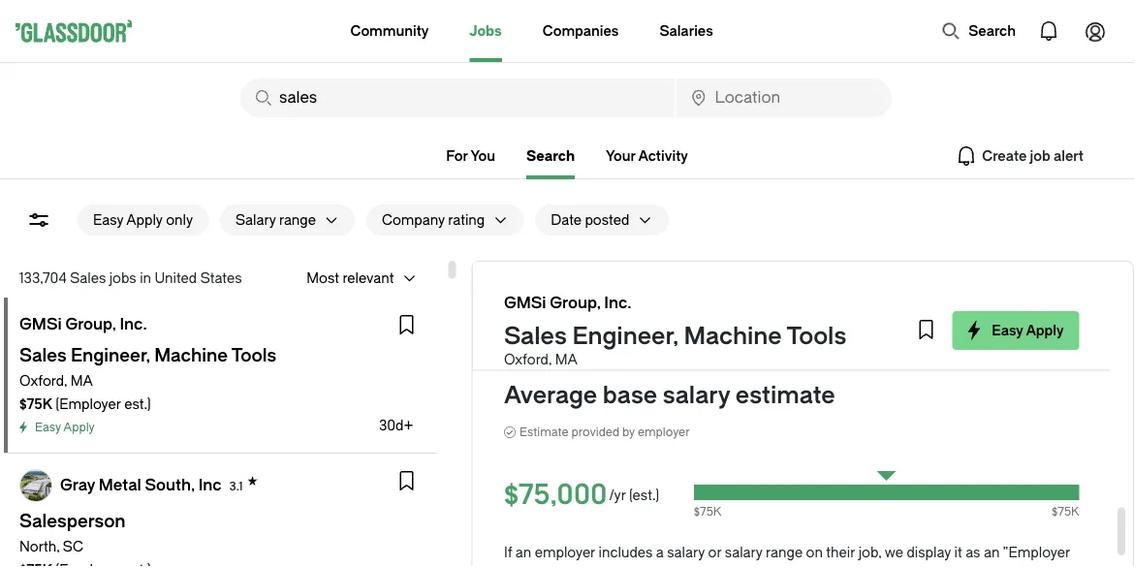 Task type: locate. For each thing, give the bounding box(es) containing it.
none field search location
[[677, 79, 892, 117]]

estimate
[[519, 426, 569, 439]]

1 horizontal spatial if
[[571, 564, 579, 567]]

date
[[551, 212, 582, 228]]

easy up jobs
[[93, 212, 123, 228]]

0 vertical spatial employer
[[638, 426, 690, 439]]

None field
[[241, 79, 675, 117], [677, 79, 892, 117]]

gmsi group, inc.
[[504, 294, 632, 312], [19, 316, 147, 334]]

1 horizontal spatial oxford,
[[504, 352, 552, 368]]

2 vertical spatial apply
[[63, 421, 95, 435]]

gmsi left less
[[504, 294, 546, 312]]

oxford, ma $75k (employer est.)
[[19, 373, 151, 412]]

search button
[[932, 12, 1026, 50]]

north, sc
[[19, 539, 83, 555]]

jobs
[[470, 23, 502, 39]]

united
[[155, 270, 197, 286]]

1 horizontal spatial none field
[[677, 79, 892, 117]]

1 horizontal spatial inc.
[[604, 294, 632, 312]]

0 horizontal spatial oxford,
[[19, 373, 67, 389]]

gmsi inside jobs list 'element'
[[19, 316, 62, 334]]

easy
[[93, 212, 123, 228], [992, 323, 1023, 339], [35, 421, 61, 435]]

0 horizontal spatial search
[[527, 148, 575, 164]]

3.1
[[230, 480, 243, 493]]

0 vertical spatial easy
[[93, 212, 123, 228]]

a left "job"
[[582, 564, 590, 567]]

report
[[1012, 298, 1064, 316]]

Search location field
[[677, 79, 892, 117]]

no
[[643, 564, 660, 567]]

1 vertical spatial inc.
[[120, 316, 147, 334]]

0 horizontal spatial inc.
[[120, 316, 147, 334]]

1 horizontal spatial gmsi group, inc.
[[504, 294, 632, 312]]

range up glassdoor
[[766, 545, 803, 561]]

0 horizontal spatial easy apply
[[35, 421, 95, 435]]

oxford, up the average
[[504, 352, 552, 368]]

2 horizontal spatial $75k
[[1052, 505, 1080, 519]]

1 horizontal spatial sales
[[504, 323, 567, 350]]

report button
[[981, 296, 1064, 319]]

0 vertical spatial gmsi group, inc.
[[504, 294, 632, 312]]

0 horizontal spatial an
[[515, 545, 531, 561]]

sales down show less
[[504, 323, 567, 350]]

in
[[605, 251, 617, 267]]

ma up the (employer
[[71, 373, 93, 389]]

1 vertical spatial apply
[[1026, 323, 1064, 339]]

Search keyword field
[[241, 79, 675, 117]]

0 vertical spatial group,
[[550, 294, 601, 312]]

0 vertical spatial if
[[504, 545, 512, 561]]

1 vertical spatial gmsi group, inc.
[[19, 316, 147, 334]]

metal
[[99, 476, 141, 494]]

group, inside jobs list 'element'
[[65, 316, 116, 334]]

$75k left the (employer
[[19, 396, 52, 412]]

if up the estimate".
[[504, 545, 512, 561]]

gmsi group, inc. down jobs
[[19, 316, 147, 334]]

0 horizontal spatial if
[[504, 545, 512, 561]]

apply down the (employer
[[63, 421, 95, 435]]

1 horizontal spatial search
[[969, 23, 1017, 39]]

0 vertical spatial range
[[279, 212, 316, 228]]

ma
[[555, 352, 577, 368], [71, 373, 93, 389]]

your activity
[[606, 148, 689, 164]]

an
[[515, 545, 531, 561], [984, 545, 1000, 561]]

person
[[620, 251, 665, 267]]

0 vertical spatial ma
[[555, 352, 577, 368]]

employer
[[638, 426, 690, 439], [535, 545, 595, 561]]

sales
[[70, 270, 106, 286], [504, 323, 567, 350]]

easy apply down report button
[[992, 323, 1064, 339]]

an up the estimate".
[[515, 545, 531, 561]]

2 horizontal spatial easy
[[992, 323, 1023, 339]]

show less button
[[504, 296, 615, 319]]

range right salary
[[279, 212, 316, 228]]

south,
[[145, 476, 195, 494]]

easy apply only
[[93, 212, 193, 228]]

employer right by
[[638, 426, 690, 439]]

$75k up "employer on the right of the page
[[1052, 505, 1080, 519]]

gmsi down 133,704
[[19, 316, 62, 334]]

date posted
[[551, 212, 630, 228]]

location:
[[540, 251, 601, 267]]

inc. for oxford, ma
[[120, 316, 147, 334]]

community link
[[351, 0, 429, 62]]

search
[[969, 23, 1017, 39], [527, 148, 575, 164]]

0 vertical spatial search
[[969, 23, 1017, 39]]

community
[[351, 23, 429, 39]]

easy apply down the (employer
[[35, 421, 95, 435]]

0 vertical spatial oxford,
[[504, 352, 552, 368]]

engineer,
[[572, 323, 678, 350]]

an up estimate"
[[984, 545, 1000, 561]]

0 horizontal spatial apply
[[63, 421, 95, 435]]

0 horizontal spatial easy
[[35, 421, 61, 435]]

0 vertical spatial inc.
[[604, 294, 632, 312]]

1 horizontal spatial an
[[984, 545, 1000, 561]]

(est.)
[[629, 487, 659, 503]]

1 vertical spatial sales
[[504, 323, 567, 350]]

0 vertical spatial apply
[[126, 212, 163, 228]]

133,704
[[19, 270, 67, 286]]

apply
[[126, 212, 163, 228], [1026, 323, 1064, 339], [63, 421, 95, 435]]

inc. up engineer,
[[604, 294, 632, 312]]

1 horizontal spatial apply
[[126, 212, 163, 228]]

none field search keyword
[[241, 79, 675, 117]]

a up no
[[656, 545, 664, 561]]

displays
[[809, 564, 860, 567]]

1 horizontal spatial gmsi
[[504, 294, 546, 312]]

open filter menu image
[[27, 209, 50, 232]]

0 horizontal spatial range
[[279, 212, 316, 228]]

1 vertical spatial gmsi
[[19, 316, 62, 334]]

group, down jobs
[[65, 316, 116, 334]]

companies link
[[543, 0, 619, 62]]

ma up the average
[[555, 352, 577, 368]]

estimate provided by employer
[[519, 426, 690, 439]]

2 none field from the left
[[677, 79, 892, 117]]

estimate"
[[950, 564, 1012, 567]]

oxford, inside oxford, ma $75k (employer est.)
[[19, 373, 67, 389]]

oxford, up the (employer
[[19, 373, 67, 389]]

"glassdoor
[[875, 564, 946, 567]]

1 vertical spatial easy apply
[[35, 421, 95, 435]]

a down job,
[[864, 564, 871, 567]]

gmsi group, inc. inside jobs list 'element'
[[19, 316, 147, 334]]

salary right no
[[664, 564, 701, 567]]

by
[[622, 426, 635, 439]]

provided
[[571, 426, 619, 439]]

gmsi group, inc. for sales engineer, machine tools
[[504, 294, 632, 312]]

0 horizontal spatial $75k
[[19, 396, 52, 412]]

1 vertical spatial ma
[[71, 373, 93, 389]]

inc. inside jobs list 'element'
[[120, 316, 147, 334]]

range inside popup button
[[279, 212, 316, 228]]

0 horizontal spatial gmsi
[[19, 316, 62, 334]]

includes
[[599, 545, 653, 561]]

1 vertical spatial oxford,
[[19, 373, 67, 389]]

0 horizontal spatial sales
[[70, 270, 106, 286]]

apply left only
[[126, 212, 163, 228]]

job,
[[859, 545, 882, 561]]

employer inside the if an employer includes a salary or salary range on their job, we display it as an "employer estimate".  if a job has no salary data, glassdoor displays a "glassdoor estimate" i
[[535, 545, 595, 561]]

0 horizontal spatial ma
[[71, 373, 93, 389]]

employer up the estimate".
[[535, 545, 595, 561]]

gmsi
[[504, 294, 546, 312], [19, 316, 62, 334]]

gray metal south, inc logo image
[[20, 470, 51, 501]]

base
[[603, 382, 657, 409]]

salary range button
[[220, 205, 316, 236]]

0 horizontal spatial employer
[[535, 545, 595, 561]]

range
[[279, 212, 316, 228], [766, 545, 803, 561]]

2 vertical spatial easy
[[35, 421, 61, 435]]

easy down report button
[[992, 323, 1023, 339]]

inc.
[[604, 294, 632, 312], [120, 316, 147, 334]]

1 vertical spatial range
[[766, 545, 803, 561]]

group, for oxford, ma
[[65, 316, 116, 334]]

glassdoor
[[739, 564, 806, 567]]

1 vertical spatial search
[[527, 148, 575, 164]]

0 horizontal spatial group,
[[65, 316, 116, 334]]

group, down location:
[[550, 294, 601, 312]]

if
[[504, 545, 512, 561], [571, 564, 579, 567]]

1 horizontal spatial group,
[[550, 294, 601, 312]]

0 vertical spatial sales
[[70, 270, 106, 286]]

ma inside oxford, ma $75k (employer est.)
[[71, 373, 93, 389]]

1 horizontal spatial employer
[[638, 426, 690, 439]]

1 vertical spatial if
[[571, 564, 579, 567]]

$75k up or
[[694, 505, 721, 519]]

easy down the (employer
[[35, 421, 61, 435]]

gmsi group, inc. down location:
[[504, 294, 632, 312]]

apply down report
[[1026, 323, 1064, 339]]

$75k
[[19, 396, 52, 412], [694, 505, 721, 519], [1052, 505, 1080, 519]]

30d+
[[379, 418, 414, 434]]

most relevant
[[307, 270, 394, 286]]

jobs
[[109, 270, 136, 286]]

group,
[[550, 294, 601, 312], [65, 316, 116, 334]]

0 horizontal spatial a
[[582, 564, 590, 567]]

0 horizontal spatial gmsi group, inc.
[[19, 316, 147, 334]]

1 none field from the left
[[241, 79, 675, 117]]

sales left jobs
[[70, 270, 106, 286]]

if left "job"
[[571, 564, 579, 567]]

1 horizontal spatial easy apply
[[992, 323, 1064, 339]]

search inside button
[[969, 23, 1017, 39]]

0 vertical spatial gmsi
[[504, 294, 546, 312]]

salary
[[663, 382, 730, 409], [667, 545, 705, 561], [725, 545, 763, 561], [664, 564, 701, 567]]

inc
[[199, 476, 222, 494]]

1 horizontal spatial range
[[766, 545, 803, 561]]

1 horizontal spatial ma
[[555, 352, 577, 368]]

sales inside sales engineer, machine tools oxford, ma
[[504, 323, 567, 350]]

company rating
[[382, 212, 485, 228]]

oxford,
[[504, 352, 552, 368], [19, 373, 67, 389]]

0 horizontal spatial none field
[[241, 79, 675, 117]]

1 vertical spatial group,
[[65, 316, 116, 334]]

inc. down 133,704 sales jobs in united states
[[120, 316, 147, 334]]

easy apply only button
[[78, 205, 209, 236]]

average base salary estimate
[[504, 382, 835, 409]]

0 vertical spatial easy apply
[[992, 323, 1064, 339]]

1 vertical spatial employer
[[535, 545, 595, 561]]



Task type: vqa. For each thing, say whether or not it's contained in the screenshot.
$75,000
yes



Task type: describe. For each thing, give the bounding box(es) containing it.
salary left or
[[667, 545, 705, 561]]

for you
[[446, 148, 496, 164]]

est.)
[[124, 396, 151, 412]]

sc
[[63, 539, 83, 555]]

company
[[382, 212, 445, 228]]

data,
[[705, 564, 736, 567]]

only
[[166, 212, 193, 228]]

inc. for sales engineer, machine tools
[[604, 294, 632, 312]]

display
[[907, 545, 951, 561]]

$75,000
[[504, 479, 607, 512]]

their
[[826, 545, 855, 561]]

2 horizontal spatial a
[[864, 564, 871, 567]]

jobs list element
[[4, 298, 437, 567]]

north,
[[19, 539, 60, 555]]

salaries link
[[660, 0, 714, 62]]

$75k inside oxford, ma $75k (employer est.)
[[19, 396, 52, 412]]

average
[[504, 382, 597, 409]]

oxford, inside sales engineer, machine tools oxford, ma
[[504, 352, 552, 368]]

posted
[[585, 212, 630, 228]]

1 horizontal spatial easy
[[93, 212, 123, 228]]

easy apply inside button
[[992, 323, 1064, 339]]

estimate
[[736, 382, 835, 409]]

$75,000 /yr (est.)
[[504, 479, 659, 512]]

133,704 sales jobs in united states
[[19, 270, 242, 286]]

group, for sales engineer, machine tools
[[550, 294, 601, 312]]

salaries
[[660, 23, 714, 39]]

gmsi for sales engineer, machine tools
[[504, 294, 546, 312]]

most relevant button
[[291, 263, 394, 294]]

job
[[594, 564, 614, 567]]

or
[[708, 545, 722, 561]]

estimate".
[[504, 564, 568, 567]]

activity
[[639, 148, 689, 164]]

work
[[504, 251, 537, 267]]

gmsi group, inc. for oxford, ma
[[19, 316, 147, 334]]

search link
[[527, 148, 575, 179]]

machine
[[684, 323, 782, 350]]

2 an from the left
[[984, 545, 1000, 561]]

salary down sales engineer, machine tools oxford, ma
[[663, 382, 730, 409]]

sales engineer, machine tools oxford, ma
[[504, 323, 847, 368]]

work location: in person
[[504, 251, 665, 267]]

1 horizontal spatial a
[[656, 545, 664, 561]]

1 vertical spatial easy
[[992, 323, 1023, 339]]

show less
[[504, 298, 580, 316]]

less
[[550, 298, 580, 316]]

jobs link
[[470, 0, 502, 62]]

for you link
[[446, 148, 496, 164]]

rating
[[448, 212, 485, 228]]

has
[[617, 564, 640, 567]]

1 horizontal spatial $75k
[[694, 505, 721, 519]]

salary
[[236, 212, 276, 228]]

1 an from the left
[[515, 545, 531, 561]]

ma inside sales engineer, machine tools oxford, ma
[[555, 352, 577, 368]]

most
[[307, 270, 340, 286]]

apply inside jobs list 'element'
[[63, 421, 95, 435]]

states
[[200, 270, 242, 286]]

your activity link
[[606, 148, 689, 164]]

show
[[504, 298, 546, 316]]

you
[[471, 148, 496, 164]]

tools
[[787, 323, 847, 350]]

if an employer includes a salary or salary range on their job, we display it as an "employer estimate".  if a job has no salary data, glassdoor displays a "glassdoor estimate" i
[[504, 545, 1070, 567]]

companies
[[543, 23, 619, 39]]

gmsi for oxford, ma
[[19, 316, 62, 334]]

we
[[885, 545, 904, 561]]

"employer
[[1003, 545, 1070, 561]]

range inside the if an employer includes a salary or salary range on their job, we display it as an "employer estimate".  if a job has no salary data, glassdoor displays a "glassdoor estimate" i
[[766, 545, 803, 561]]

/yr
[[609, 487, 626, 503]]

company rating button
[[367, 205, 485, 236]]

(employer
[[56, 396, 121, 412]]

gray metal south, inc
[[60, 476, 222, 494]]

gray
[[60, 476, 95, 494]]

easy apply button
[[952, 311, 1080, 350]]

it
[[954, 545, 962, 561]]

salary range
[[236, 212, 316, 228]]

salary up data,
[[725, 545, 763, 561]]

on
[[806, 545, 823, 561]]

easy apply inside jobs list 'element'
[[35, 421, 95, 435]]

your
[[606, 148, 636, 164]]

in
[[140, 270, 151, 286]]

2 horizontal spatial apply
[[1026, 323, 1064, 339]]

as
[[966, 545, 981, 561]]

relevant
[[343, 270, 394, 286]]

easy inside jobs list 'element'
[[35, 421, 61, 435]]

for
[[446, 148, 468, 164]]

date posted button
[[536, 205, 630, 236]]



